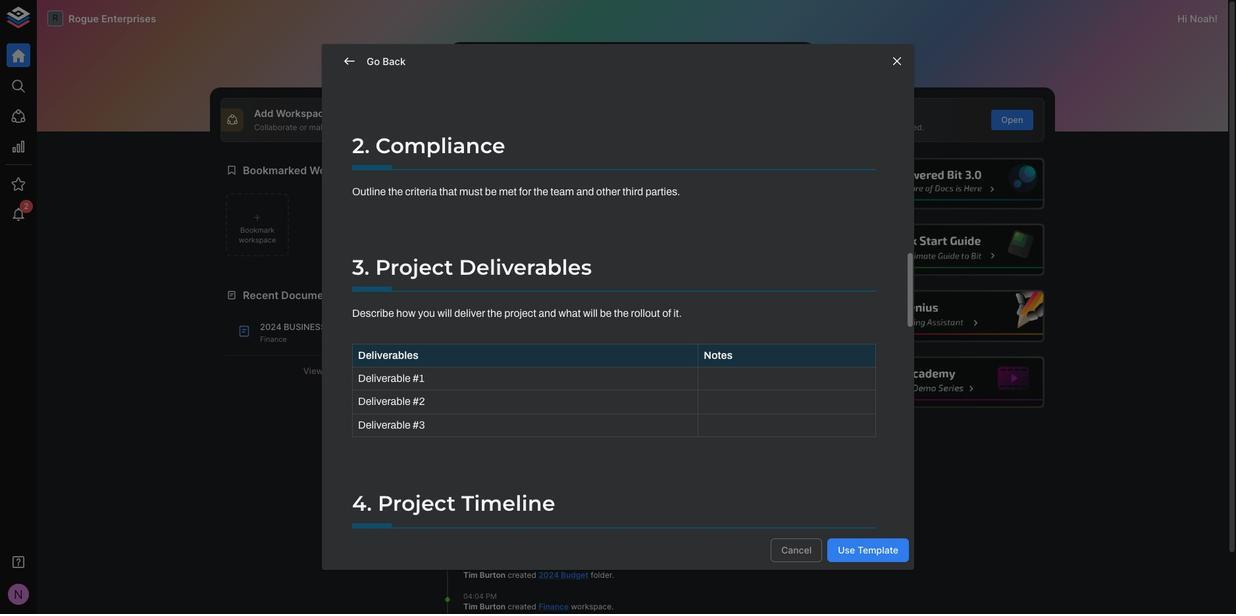 Task type: describe. For each thing, give the bounding box(es) containing it.
add
[[254, 107, 274, 120]]

2 to from the left
[[666, 64, 675, 76]]

0 vertical spatial for
[[599, 64, 611, 76]]

this
[[613, 64, 630, 76]]

#3
[[413, 420, 425, 431]]

workspace .
[[463, 411, 506, 420]]

!
[[1215, 12, 1218, 25]]

2024 tax documents link
[[463, 485, 575, 506]]

2024 tax documents
[[463, 485, 575, 506]]

burton for finance
[[480, 602, 506, 612]]

outline the criteria that must be met for the team and other third parties.
[[352, 186, 680, 197]]

created down timeline
[[508, 528, 536, 538]]

4. project
[[352, 491, 456, 517]]

inspired.
[[892, 122, 924, 132]]

1 vertical spatial noah
[[463, 357, 483, 367]]

04:04
[[463, 592, 484, 601]]

recent documents
[[243, 289, 340, 302]]

deliverable #2
[[358, 396, 425, 408]]

use template
[[838, 545, 899, 556]]

folder inside 04:07 pm tim burton created 2024 budget folder .
[[591, 571, 612, 580]]

add workspace collaborate or make it private.
[[254, 107, 366, 132]]

that for need
[[470, 64, 488, 76]]

that for must
[[439, 186, 457, 197]]

created up document .
[[503, 357, 532, 367]]

n
[[14, 588, 23, 602]]

deliverable for deliverable #2
[[358, 396, 411, 408]]

be right need
[[527, 64, 539, 76]]

1 vertical spatial deliverables
[[358, 350, 419, 361]]

bookmark workspace button
[[226, 194, 289, 257]]

describe how you will deliver the project and what will be the rollout of it.
[[352, 308, 682, 319]]

quarterly
[[561, 528, 597, 538]]

1 vertical spatial and
[[576, 186, 594, 197]]

0 vertical spatial deliverables
[[459, 255, 592, 280]]

. inside the 04:04 pm tim burton created finance workspace .
[[612, 602, 614, 612]]

2024 budget link
[[539, 571, 588, 580]]

bookmarked
[[243, 164, 307, 177]]

2024 quarterly cash flow link
[[463, 528, 597, 549]]

how
[[396, 308, 416, 319]]

workspace inside add workspace collaborate or make it private.
[[276, 107, 330, 120]]

2024 business plan finance
[[260, 322, 351, 344]]

deliverable #1
[[358, 373, 424, 384]]

deliverable for deliverable #1
[[358, 373, 411, 384]]

04:07 pm
[[463, 518, 496, 527]]

1 horizontal spatial met
[[541, 64, 559, 76]]

1 burton from the top
[[480, 528, 506, 538]]

. inside 04:07 pm tim burton created 2024 budget folder .
[[612, 571, 614, 580]]

timeline
[[461, 491, 555, 517]]

tim for 2024
[[463, 571, 478, 580]]

tax
[[561, 485, 575, 495]]

. for document .
[[524, 368, 526, 378]]

burton for 2024
[[480, 571, 506, 580]]

notes
[[704, 350, 733, 361]]

2024 for 2024 tax documents
[[539, 485, 559, 495]]

open button
[[991, 110, 1033, 130]]

04:12 pm
[[463, 389, 495, 399]]

04:11
[[463, 432, 481, 441]]

0 vertical spatial documents
[[281, 289, 340, 302]]

create
[[811, 122, 836, 132]]

open
[[1001, 114, 1023, 125]]

document
[[487, 368, 524, 378]]

1 horizontal spatial workspace
[[463, 411, 504, 420]]

2024 inside 04:07 pm tim burton created 2024 budget folder .
[[539, 571, 559, 580]]

n button
[[4, 581, 33, 610]]

2. compliance
[[352, 133, 505, 158]]

documents inside 2024 tax documents
[[463, 496, 507, 506]]

order
[[572, 64, 596, 76]]

use
[[838, 545, 855, 556]]

04:12
[[463, 389, 482, 399]]

document .
[[487, 368, 526, 378]]

04:11 pm
[[463, 432, 494, 441]]

1 to from the left
[[516, 64, 525, 76]]

business for 2024 business plan finance
[[284, 322, 326, 333]]

in
[[562, 64, 570, 76]]

1 horizontal spatial noah
[[1190, 12, 1215, 25]]

or
[[299, 122, 307, 132]]

2 will from the left
[[583, 308, 598, 319]]

favorites
[[712, 415, 747, 426]]

04:13 pm
[[463, 347, 496, 356]]

rollout
[[631, 308, 660, 319]]

0 horizontal spatial project
[[504, 308, 536, 319]]

04:07 for 04:07 pm tim burton created 2024 budget folder .
[[463, 560, 483, 570]]

flow
[[485, 539, 503, 549]]

2 help image from the top
[[847, 224, 1045, 276]]

the down workspace activities at top
[[487, 308, 502, 319]]

3. project
[[352, 255, 453, 280]]

business for 2024 business plan
[[556, 357, 595, 367]]

what
[[558, 308, 581, 319]]

04:07 for 04:07 pm
[[463, 518, 483, 527]]

3 help image from the top
[[847, 290, 1045, 343]]

0 horizontal spatial met
[[499, 186, 517, 197]]

1 tim from the top
[[463, 528, 478, 538]]

2024 for 2024 business plan finance
[[260, 322, 282, 333]]

go back dialog
[[322, 44, 914, 570]]

created inside the 04:04 pm tim burton created finance workspace .
[[508, 602, 536, 612]]

hi noah !
[[1178, 12, 1218, 25]]

pm for 04:12 pm
[[484, 389, 495, 399]]

other
[[596, 186, 620, 197]]

04:04 pm tim burton created finance workspace .
[[463, 592, 614, 612]]

deliverable for deliverable #3
[[358, 420, 411, 431]]

third
[[623, 186, 643, 197]]

0 vertical spatial project
[[632, 64, 664, 76]]

bookmark workspace
[[239, 226, 276, 245]]

#2
[[413, 396, 425, 408]]

recent
[[243, 289, 279, 302]]

template
[[858, 545, 899, 556]]



Task type: locate. For each thing, give the bounding box(es) containing it.
0 vertical spatial 04:07
[[463, 518, 483, 527]]

that left need
[[470, 64, 488, 76]]

finance inside the 04:04 pm tim burton created finance workspace .
[[539, 602, 569, 612]]

0 horizontal spatial that
[[439, 186, 457, 197]]

activities
[[511, 289, 559, 302]]

0 vertical spatial workspace
[[276, 107, 330, 120]]

pm right 04:12 at the left bottom of the page
[[484, 389, 495, 399]]

team
[[551, 186, 574, 197]]

project
[[632, 64, 664, 76], [504, 308, 536, 319]]

workspace
[[239, 236, 276, 245], [463, 411, 504, 420], [571, 602, 612, 612]]

1 vertical spatial project
[[504, 308, 536, 319]]

plan inside 2024 business plan finance
[[328, 322, 351, 333]]

1 vertical spatial met
[[499, 186, 517, 197]]

deliverables
[[459, 255, 592, 280], [358, 350, 419, 361]]

1 horizontal spatial documents
[[463, 496, 507, 506]]

bookmarked workspaces
[[243, 164, 373, 177]]

1 horizontal spatial plan
[[463, 368, 485, 378]]

private.
[[338, 122, 366, 132]]

workspace inside button
[[239, 236, 276, 245]]

0 vertical spatial noah
[[1190, 12, 1215, 25]]

pm for 04:07 pm
[[485, 518, 496, 527]]

tim for finance
[[463, 602, 478, 612]]

0 horizontal spatial plan
[[328, 322, 351, 333]]

workspace up the "or"
[[276, 107, 330, 120]]

folder .
[[507, 496, 533, 506]]

finance down 2024 budget link
[[539, 602, 569, 612]]

deliverable down deliverable #2
[[358, 420, 411, 431]]

created up the 04:04 pm tim burton created finance workspace .
[[508, 571, 536, 580]]

1 vertical spatial burton
[[480, 571, 506, 580]]

tim burton created
[[463, 528, 539, 538]]

business
[[284, 322, 326, 333], [556, 357, 595, 367]]

no
[[698, 415, 709, 426]]

1 vertical spatial documents
[[463, 496, 507, 506]]

tim inside 04:07 pm tim burton created 2024 budget folder .
[[463, 571, 478, 580]]

deliverables up deliverable #1
[[358, 350, 419, 361]]

burton
[[480, 528, 506, 538], [480, 571, 506, 580], [480, 602, 506, 612]]

use template button
[[828, 539, 909, 563]]

2024 inside 2024 business plan finance
[[260, 322, 282, 333]]

pm for 04:13 pm
[[485, 347, 496, 356]]

and right 'team'
[[576, 186, 594, 197]]

pm for 04:07 pm tim burton created 2024 budget folder .
[[485, 560, 496, 570]]

2 04:07 from the top
[[463, 560, 483, 570]]

met
[[541, 64, 559, 76], [499, 186, 517, 197]]

tim down 04:04
[[463, 602, 478, 612]]

business down recent documents on the left top of the page
[[284, 322, 326, 333]]

2 horizontal spatial and
[[862, 122, 876, 132]]

0 horizontal spatial will
[[437, 308, 452, 319]]

tim up cash
[[463, 528, 478, 538]]

0 horizontal spatial to
[[516, 64, 525, 76]]

1 vertical spatial plan
[[463, 368, 485, 378]]

noah down the 04:13
[[463, 357, 483, 367]]

1 help image from the top
[[847, 158, 1045, 210]]

the left the "rollout"
[[614, 308, 629, 319]]

2 vertical spatial workspace
[[571, 602, 612, 612]]

1 will from the left
[[437, 308, 452, 319]]

0 vertical spatial that
[[470, 64, 488, 76]]

workspace
[[276, 107, 330, 120], [452, 289, 509, 302]]

0 vertical spatial business
[[284, 322, 326, 333]]

created inside 04:07 pm tim burton created 2024 budget folder .
[[508, 571, 536, 580]]

enterprises
[[101, 12, 156, 25]]

deliverable up deliverable #2
[[358, 373, 411, 384]]

found.
[[750, 415, 776, 426]]

you
[[418, 308, 435, 319]]

for left 'team'
[[519, 186, 531, 197]]

describe
[[352, 308, 394, 319]]

2 vertical spatial burton
[[480, 602, 506, 612]]

met left in
[[541, 64, 559, 76]]

1 horizontal spatial workspace
[[452, 289, 509, 302]]

0 vertical spatial folder
[[509, 496, 531, 506]]

be
[[527, 64, 539, 76], [678, 64, 689, 76], [485, 186, 497, 197], [600, 308, 612, 319]]

pm up tim burton created
[[485, 518, 496, 527]]

2024 business plan link
[[463, 357, 595, 378]]

plan inside the '2024 business plan'
[[463, 368, 485, 378]]

pm inside 04:07 pm tim burton created 2024 budget folder .
[[485, 560, 496, 570]]

finance inside 2024 business plan finance
[[260, 335, 287, 344]]

0 horizontal spatial workspace
[[239, 236, 276, 245]]

2024 for 2024 quarterly cash flow
[[539, 528, 559, 538]]

view all
[[303, 366, 336, 376]]

1 vertical spatial workspace
[[452, 289, 509, 302]]

2 burton from the top
[[480, 571, 506, 580]]

0 horizontal spatial deliverables
[[358, 350, 419, 361]]

2 horizontal spatial workspace
[[571, 602, 612, 612]]

1 vertical spatial that
[[439, 186, 457, 197]]

04:07 up cash
[[463, 518, 483, 527]]

pm right 04:04
[[486, 592, 497, 601]]

finance link
[[539, 602, 569, 612]]

explain the requirements that need to be met in order for this project to be completed.
[[352, 64, 744, 76]]

2024 quarterly cash flow
[[463, 528, 597, 549]]

pm up the lott
[[485, 347, 496, 356]]

to
[[516, 64, 525, 76], [666, 64, 675, 76]]

04:07 pm tim burton created 2024 budget folder .
[[463, 560, 614, 580]]

burton inside the 04:04 pm tim burton created finance workspace .
[[480, 602, 506, 612]]

outline
[[352, 186, 386, 197]]

1 vertical spatial 04:07
[[463, 560, 483, 570]]

0 horizontal spatial folder
[[509, 496, 531, 506]]

1 horizontal spatial finance
[[539, 602, 569, 612]]

2 tim from the top
[[463, 571, 478, 580]]

workspace activities
[[452, 289, 559, 302]]

1 horizontal spatial that
[[470, 64, 488, 76]]

business inside the '2024 business plan'
[[556, 357, 595, 367]]

collaborate
[[254, 122, 297, 132]]

will up today at the bottom of the page
[[437, 308, 452, 319]]

tim inside the 04:04 pm tim burton created finance workspace .
[[463, 602, 478, 612]]

pm for 04:11 pm
[[483, 432, 494, 441]]

workspace down bookmark
[[239, 236, 276, 245]]

04:07 down cash
[[463, 560, 483, 570]]

2024 business plan
[[463, 357, 595, 378]]

for
[[599, 64, 611, 76], [519, 186, 531, 197]]

the left criteria
[[388, 186, 403, 197]]

1 vertical spatial for
[[519, 186, 531, 197]]

workspaces
[[310, 164, 373, 177]]

created left finance link
[[508, 602, 536, 612]]

hi
[[1178, 12, 1187, 25]]

workspace up "deliver"
[[452, 289, 509, 302]]

3 burton from the top
[[480, 602, 506, 612]]

1 horizontal spatial folder
[[591, 571, 612, 580]]

for left this
[[599, 64, 611, 76]]

1 horizontal spatial business
[[556, 357, 595, 367]]

recently favorited
[[660, 289, 755, 302]]

parties.
[[646, 186, 680, 197]]

0 vertical spatial plan
[[328, 322, 351, 333]]

1 vertical spatial folder
[[591, 571, 612, 580]]

must
[[459, 186, 483, 197]]

deliverable
[[358, 373, 411, 384], [358, 396, 411, 408], [358, 420, 411, 431]]

2024 inside the '2024 business plan'
[[534, 357, 554, 367]]

rogue enterprises
[[68, 12, 156, 25]]

documents up 2024 business plan finance
[[281, 289, 340, 302]]

that
[[470, 64, 488, 76], [439, 186, 457, 197]]

the right 'go'
[[389, 64, 404, 76]]

workspace inside the 04:04 pm tim burton created finance workspace .
[[571, 602, 612, 612]]

budget
[[561, 571, 588, 580]]

the left 'team'
[[533, 186, 548, 197]]

2 deliverable from the top
[[358, 396, 411, 408]]

finance
[[260, 335, 287, 344], [539, 602, 569, 612]]

and down activities
[[539, 308, 556, 319]]

0 horizontal spatial workspace
[[276, 107, 330, 120]]

2024 for 2024 business plan
[[534, 357, 554, 367]]

1 horizontal spatial for
[[599, 64, 611, 76]]

2024 inside 2024 quarterly cash flow
[[539, 528, 559, 538]]

burton up 04:04
[[480, 571, 506, 580]]

faster
[[838, 122, 859, 132]]

folder up tim burton created
[[509, 496, 531, 506]]

create faster and get inspired.
[[811, 122, 924, 132]]

no favorites found.
[[698, 415, 776, 426]]

0 horizontal spatial finance
[[260, 335, 287, 344]]

noah
[[1190, 12, 1215, 25], [463, 357, 483, 367]]

bookmark
[[240, 226, 275, 235]]

it.
[[673, 308, 682, 319]]

04:07 inside 04:07 pm tim burton created 2024 budget folder .
[[463, 560, 483, 570]]

1 horizontal spatial will
[[583, 308, 598, 319]]

pm right 04:11
[[483, 432, 494, 441]]

business down what
[[556, 357, 595, 367]]

04:13
[[463, 347, 483, 356]]

0 vertical spatial deliverable
[[358, 373, 411, 384]]

.
[[524, 368, 526, 378], [504, 411, 506, 420], [531, 496, 533, 506], [612, 571, 614, 580], [612, 602, 614, 612]]

be right must
[[485, 186, 497, 197]]

1 vertical spatial workspace
[[463, 411, 504, 420]]

2 vertical spatial deliverable
[[358, 420, 411, 431]]

r
[[52, 13, 58, 23]]

plan up all
[[328, 322, 351, 333]]

pm down flow
[[485, 560, 496, 570]]

recently
[[660, 289, 705, 302]]

pm for 04:04 pm tim burton created finance workspace .
[[486, 592, 497, 601]]

0 vertical spatial met
[[541, 64, 559, 76]]

pm inside the 04:04 pm tim burton created finance workspace .
[[486, 592, 497, 601]]

1 04:07 from the top
[[463, 518, 483, 527]]

1 vertical spatial deliverable
[[358, 396, 411, 408]]

documents
[[281, 289, 340, 302], [463, 496, 507, 506]]

1 vertical spatial tim
[[463, 571, 478, 580]]

0 horizontal spatial for
[[519, 186, 531, 197]]

1 horizontal spatial and
[[576, 186, 594, 197]]

. for workspace .
[[504, 411, 506, 420]]

noah right hi
[[1190, 12, 1215, 25]]

0 horizontal spatial and
[[539, 308, 556, 319]]

get
[[878, 122, 890, 132]]

tim up 04:04
[[463, 571, 478, 580]]

0 vertical spatial and
[[862, 122, 876, 132]]

. for folder .
[[531, 496, 533, 506]]

noah lott created
[[463, 357, 534, 367]]

finance down the recent on the top of page
[[260, 335, 287, 344]]

of
[[662, 308, 671, 319]]

0 horizontal spatial documents
[[281, 289, 340, 302]]

workspace down budget
[[571, 602, 612, 612]]

plan for 2024 business plan finance
[[328, 322, 351, 333]]

workspace up the 04:11 pm
[[463, 411, 504, 420]]

today
[[442, 319, 467, 330]]

be left 'completed.'
[[678, 64, 689, 76]]

burton up flow
[[480, 528, 506, 538]]

plan for 2024 business plan
[[463, 368, 485, 378]]

3 deliverable from the top
[[358, 420, 411, 431]]

2 vertical spatial and
[[539, 308, 556, 319]]

need
[[490, 64, 514, 76]]

1 horizontal spatial project
[[632, 64, 664, 76]]

deliverable down deliverable #1
[[358, 396, 411, 408]]

documents up the 04:07 pm
[[463, 496, 507, 506]]

to left 'completed.'
[[666, 64, 675, 76]]

2024 inside 2024 tax documents
[[539, 485, 559, 495]]

that left must
[[439, 186, 457, 197]]

deliverables up activities
[[459, 255, 592, 280]]

favorited
[[708, 289, 755, 302]]

4. project timeline
[[352, 491, 555, 517]]

criteria
[[405, 186, 437, 197]]

1 horizontal spatial deliverables
[[459, 255, 592, 280]]

will right what
[[583, 308, 598, 319]]

lott
[[485, 357, 501, 367]]

view all button
[[226, 361, 413, 381]]

3 tim from the top
[[463, 602, 478, 612]]

burton down 04:04
[[480, 602, 506, 612]]

0 vertical spatial burton
[[480, 528, 506, 538]]

be right what
[[600, 308, 612, 319]]

4 help image from the top
[[847, 357, 1045, 409]]

it
[[332, 122, 336, 132]]

0 vertical spatial workspace
[[239, 236, 276, 245]]

0 vertical spatial tim
[[463, 528, 478, 538]]

help image
[[847, 158, 1045, 210], [847, 224, 1045, 276], [847, 290, 1045, 343], [847, 357, 1045, 409]]

to right need
[[516, 64, 525, 76]]

0 horizontal spatial business
[[284, 322, 326, 333]]

deliverable #3
[[358, 420, 425, 431]]

back
[[383, 55, 406, 68]]

0 horizontal spatial noah
[[463, 357, 483, 367]]

folder right budget
[[591, 571, 612, 580]]

project right this
[[632, 64, 664, 76]]

all
[[326, 366, 336, 376]]

2 vertical spatial tim
[[463, 602, 478, 612]]

completed.
[[692, 64, 744, 76]]

rogue
[[68, 12, 99, 25]]

plan up 04:12 at the left bottom of the page
[[463, 368, 485, 378]]

1 deliverable from the top
[[358, 373, 411, 384]]

1 horizontal spatial to
[[666, 64, 675, 76]]

requirements
[[406, 64, 468, 76]]

deliver
[[454, 308, 485, 319]]

0 vertical spatial finance
[[260, 335, 287, 344]]

will
[[437, 308, 452, 319], [583, 308, 598, 319]]

met right must
[[499, 186, 517, 197]]

project down workspace activities at top
[[504, 308, 536, 319]]

go back
[[367, 55, 406, 68]]

burton inside 04:07 pm tim burton created 2024 budget folder .
[[480, 571, 506, 580]]

1 vertical spatial business
[[556, 357, 595, 367]]

2024
[[260, 322, 282, 333], [534, 357, 554, 367], [539, 485, 559, 495], [539, 528, 559, 538], [539, 571, 559, 580]]

and left get
[[862, 122, 876, 132]]

business inside 2024 business plan finance
[[284, 322, 326, 333]]

cash
[[463, 539, 483, 549]]

1 vertical spatial finance
[[539, 602, 569, 612]]



Task type: vqa. For each thing, say whether or not it's contained in the screenshot.
it
yes



